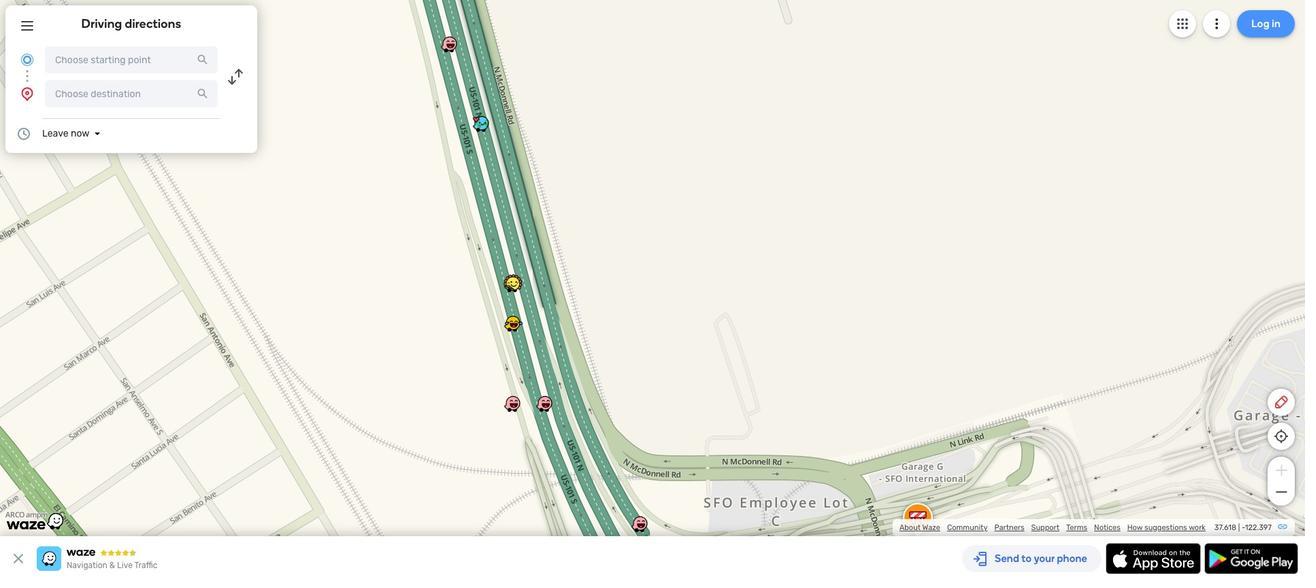 Task type: describe. For each thing, give the bounding box(es) containing it.
leave now
[[42, 128, 89, 139]]

about waze link
[[900, 524, 940, 533]]

community
[[947, 524, 988, 533]]

support link
[[1031, 524, 1059, 533]]

leave
[[42, 128, 68, 139]]

community link
[[947, 524, 988, 533]]

how
[[1127, 524, 1143, 533]]

navigation
[[67, 561, 107, 571]]

live
[[117, 561, 133, 571]]

location image
[[19, 86, 35, 102]]

terms
[[1066, 524, 1087, 533]]

122.397
[[1245, 524, 1272, 533]]

how suggestions work link
[[1127, 524, 1206, 533]]

zoom in image
[[1273, 463, 1290, 479]]

about
[[900, 524, 921, 533]]

|
[[1238, 524, 1240, 533]]

Choose starting point text field
[[45, 46, 218, 73]]

traffic
[[134, 561, 157, 571]]

work
[[1189, 524, 1206, 533]]

37.618 | -122.397
[[1214, 524, 1272, 533]]

pencil image
[[1273, 395, 1289, 411]]

zoom out image
[[1273, 484, 1290, 501]]

now
[[71, 128, 89, 139]]



Task type: locate. For each thing, give the bounding box(es) containing it.
x image
[[10, 551, 27, 568]]

directions
[[125, 16, 181, 31]]

support
[[1031, 524, 1059, 533]]

Choose destination text field
[[45, 80, 218, 108]]

notices
[[1094, 524, 1121, 533]]

&
[[109, 561, 115, 571]]

partners
[[994, 524, 1025, 533]]

partners link
[[994, 524, 1025, 533]]

driving directions
[[81, 16, 181, 31]]

37.618
[[1214, 524, 1236, 533]]

driving
[[81, 16, 122, 31]]

about waze community partners support terms notices how suggestions work
[[900, 524, 1206, 533]]

current location image
[[19, 52, 35, 68]]

terms link
[[1066, 524, 1087, 533]]

suggestions
[[1145, 524, 1187, 533]]

link image
[[1277, 522, 1288, 533]]

notices link
[[1094, 524, 1121, 533]]

-
[[1242, 524, 1245, 533]]

waze
[[922, 524, 940, 533]]

navigation & live traffic
[[67, 561, 157, 571]]

clock image
[[16, 126, 32, 142]]



Task type: vqa. For each thing, say whether or not it's contained in the screenshot.
the hours
no



